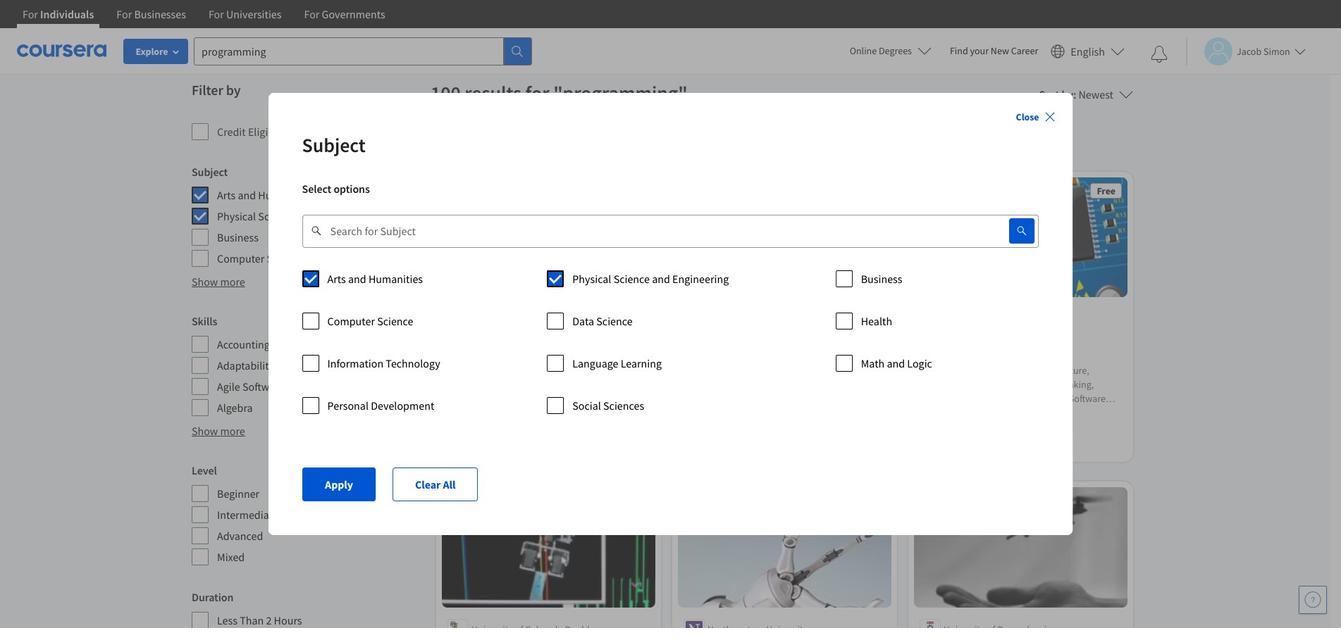 Task type: describe. For each thing, give the bounding box(es) containing it.
close button
[[1010, 104, 1062, 130]]

physical inside select subject options element
[[572, 272, 611, 286]]

for for universities
[[209, 7, 224, 21]]

humanities inside select subject options element
[[369, 272, 423, 286]]

software-
[[975, 407, 1014, 420]]

for individuals
[[23, 7, 94, 21]]

by for filter
[[226, 81, 241, 99]]

level group
[[192, 462, 422, 567]]

computer inside subject group
[[217, 252, 265, 266]]

new
[[991, 44, 1009, 57]]

for for individuals
[[23, 7, 38, 21]]

show more button for computer science
[[192, 273, 245, 290]]

networking,
[[1048, 407, 1099, 420]]

show more for computer science
[[192, 275, 245, 289]]

skills group
[[192, 313, 422, 417]]

information technology
[[327, 357, 440, 371]]

apply button
[[302, 468, 375, 502]]

clear all
[[415, 478, 455, 492]]

individuals
[[40, 7, 94, 21]]

business inside select subject options element
[[861, 272, 902, 286]]

than
[[240, 614, 264, 628]]

physical inside subject group
[[217, 209, 256, 223]]

2 horizontal spatial software
[[1069, 393, 1106, 406]]

more for algebra
[[220, 424, 245, 438]]

personal
[[327, 399, 369, 413]]

level
[[192, 464, 217, 478]]

for universities
[[209, 7, 282, 21]]

all
[[443, 478, 455, 492]]

accounting
[[217, 338, 270, 352]]

engineering inside subject group
[[317, 209, 373, 223]]

filter by
[[192, 81, 241, 99]]

programming,
[[963, 379, 1022, 391]]

for for businesses
[[117, 7, 132, 21]]

:
[[1073, 87, 1076, 101]]

development inside select subject options element
[[371, 399, 434, 413]]

options
[[334, 182, 370, 196]]

search image
[[1017, 226, 1028, 237]]

clear all button
[[392, 468, 478, 502]]

arts inside subject group
[[217, 188, 236, 202]]

results
[[465, 80, 522, 106]]

find your new career link
[[943, 42, 1045, 60]]

health
[[861, 314, 892, 328]]

english
[[1071, 44, 1105, 58]]

help center image
[[1304, 592, 1321, 609]]

businesses
[[134, 7, 186, 21]]

universities
[[226, 7, 282, 21]]

arts inside select subject options element
[[327, 272, 346, 286]]

math
[[861, 357, 885, 371]]

social
[[572, 399, 601, 413]]

skills for skills you'll gain
[[920, 365, 942, 377]]

hours
[[274, 614, 302, 628]]

select options
[[302, 182, 370, 196]]

eligible
[[248, 125, 283, 139]]

show for computer science
[[192, 275, 218, 289]]

critical
[[1024, 379, 1053, 391]]

more for computer science
[[220, 275, 245, 289]]

100
[[431, 80, 461, 106]]

personal development
[[327, 399, 434, 413]]

information
[[327, 357, 384, 371]]

physical science and engineering inside select subject options element
[[572, 272, 729, 286]]

clear
[[415, 478, 440, 492]]

mixed
[[217, 550, 245, 564]]

software,
[[952, 421, 991, 434]]

close
[[1016, 111, 1039, 123]]

computer inside select subject options element
[[327, 314, 375, 328]]

technology
[[386, 357, 440, 371]]

credit eligible
[[217, 125, 283, 139]]

language
[[572, 357, 618, 371]]

solving,
[[1034, 393, 1067, 406]]

1 horizontal spatial software
[[993, 421, 1029, 434]]

intermediate
[[217, 508, 278, 522]]

advanced
[[217, 529, 263, 543]]

microarchitecture,
[[920, 393, 995, 406]]

sort by : newest
[[1039, 87, 1113, 101]]

subject group
[[192, 163, 422, 268]]

adaptability
[[217, 359, 274, 373]]

problem
[[997, 393, 1032, 406]]

skills for skills
[[192, 314, 217, 328]]

defined
[[1014, 407, 1046, 420]]

agile
[[217, 380, 240, 394]]

logic
[[907, 357, 932, 371]]

for
[[525, 80, 549, 106]]

select subject options element
[[302, 265, 1039, 434]]

Search by keyword search field
[[330, 214, 976, 248]]

newest
[[1079, 87, 1113, 101]]

find
[[950, 44, 968, 57]]



Task type: vqa. For each thing, say whether or not it's contained in the screenshot.
"Charles"
no



Task type: locate. For each thing, give the bounding box(es) containing it.
by
[[226, 81, 241, 99], [1062, 87, 1073, 101]]

apply
[[325, 478, 353, 492]]

arts and humanities inside subject group
[[217, 188, 313, 202]]

development down technology in the left bottom of the page
[[371, 399, 434, 413]]

1 horizontal spatial physical
[[572, 272, 611, 286]]

1 vertical spatial physical science and engineering
[[572, 272, 729, 286]]

subject down credit
[[192, 165, 228, 179]]

social sciences
[[572, 399, 644, 413]]

0 horizontal spatial business
[[217, 230, 259, 245]]

for left businesses on the top of the page
[[117, 7, 132, 21]]

software down software-
[[993, 421, 1029, 434]]

1 vertical spatial show
[[192, 424, 218, 438]]

by for sort
[[1062, 87, 1073, 101]]

math and logic
[[861, 357, 932, 371]]

free
[[1097, 185, 1116, 197]]

computer
[[217, 252, 265, 266], [327, 314, 375, 328], [993, 365, 1034, 377], [920, 379, 961, 391]]

agile software development
[[217, 380, 350, 394]]

show more
[[192, 275, 245, 289], [192, 424, 245, 438]]

1 horizontal spatial arts
[[327, 272, 346, 286]]

engineering down options on the left
[[317, 209, 373, 223]]

software inside skills group
[[242, 380, 284, 394]]

0 horizontal spatial software
[[242, 380, 284, 394]]

subject dialog
[[268, 93, 1073, 536]]

2 show more from the top
[[192, 424, 245, 438]]

0 horizontal spatial by
[[226, 81, 241, 99]]

algebra
[[217, 401, 253, 415]]

duration
[[192, 591, 234, 605]]

show more button down algebra at the bottom left
[[192, 423, 245, 440]]

for
[[23, 7, 38, 21], [117, 7, 132, 21], [209, 7, 224, 21], [304, 7, 320, 21]]

computer science inside select subject options element
[[327, 314, 413, 328]]

show
[[192, 275, 218, 289], [192, 424, 218, 438]]

thinking,
[[1055, 379, 1094, 391]]

0 horizontal spatial physical
[[217, 209, 256, 223]]

arts down subject group
[[327, 272, 346, 286]]

show more down algebra at the bottom left
[[192, 424, 245, 438]]

for businesses
[[117, 7, 186, 21]]

arts
[[217, 188, 236, 202], [327, 272, 346, 286]]

sciences
[[603, 399, 644, 413]]

architecture, down microarchitecture,
[[920, 407, 973, 420]]

duration group
[[192, 589, 422, 629]]

business inside subject group
[[217, 230, 259, 245]]

filter
[[192, 81, 223, 99]]

skills inside group
[[192, 314, 217, 328]]

show more up accounting
[[192, 275, 245, 289]]

0 vertical spatial engineering
[[317, 209, 373, 223]]

beginner
[[217, 487, 259, 501]]

1 vertical spatial show more
[[192, 424, 245, 438]]

1 horizontal spatial development
[[371, 399, 434, 413]]

physical science and engineering down select
[[217, 209, 373, 223]]

architecture, up thinking,
[[1036, 365, 1089, 377]]

0 vertical spatial subject
[[302, 132, 366, 158]]

physical science and engineering inside subject group
[[217, 209, 373, 223]]

find your new career
[[950, 44, 1038, 57]]

show for algebra
[[192, 424, 218, 438]]

2 horizontal spatial engineering
[[1031, 421, 1081, 434]]

0 horizontal spatial skills
[[192, 314, 217, 328]]

computer science
[[217, 252, 303, 266], [327, 314, 413, 328]]

gain
[[970, 365, 988, 377]]

banner navigation
[[11, 0, 397, 39]]

select
[[302, 182, 331, 196]]

subject up the select options at the top left of the page
[[302, 132, 366, 158]]

0 vertical spatial humanities
[[258, 188, 313, 202]]

engineering inside computer architecture, computer programming, critical thinking, microarchitecture, problem solving, software architecture, software-defined networking, system software, software engineering
[[1031, 421, 1081, 434]]

skills left you'll
[[920, 365, 942, 377]]

0 horizontal spatial arts and humanities
[[217, 188, 313, 202]]

arts and humanities
[[217, 188, 313, 202], [327, 272, 423, 286]]

0 horizontal spatial subject
[[192, 165, 228, 179]]

1 vertical spatial more
[[220, 424, 245, 438]]

software
[[242, 380, 284, 394], [1069, 393, 1106, 406], [993, 421, 1029, 434]]

physical science and engineering
[[217, 209, 373, 223], [572, 272, 729, 286]]

0 vertical spatial show
[[192, 275, 218, 289]]

1 vertical spatial arts
[[327, 272, 346, 286]]

2 show more button from the top
[[192, 423, 245, 440]]

1 horizontal spatial arts and humanities
[[327, 272, 423, 286]]

your
[[970, 44, 989, 57]]

career
[[1011, 44, 1038, 57]]

more
[[220, 275, 245, 289], [220, 424, 245, 438]]

2 vertical spatial engineering
[[1031, 421, 1081, 434]]

0 vertical spatial computer science
[[217, 252, 303, 266]]

2 more from the top
[[220, 424, 245, 438]]

credit
[[217, 125, 246, 139]]

sort
[[1039, 87, 1059, 101]]

by right filter
[[226, 81, 241, 99]]

0 vertical spatial physical
[[217, 209, 256, 223]]

for left individuals
[[23, 7, 38, 21]]

4 for from the left
[[304, 7, 320, 21]]

subject inside dialog
[[302, 132, 366, 158]]

physical science and engineering down search by keyword search field
[[572, 272, 729, 286]]

skills you'll gain
[[920, 365, 988, 377]]

0 vertical spatial development
[[287, 380, 350, 394]]

0 horizontal spatial engineering
[[317, 209, 373, 223]]

skills
[[192, 314, 217, 328], [920, 365, 942, 377]]

1 horizontal spatial business
[[861, 272, 902, 286]]

1 vertical spatial skills
[[920, 365, 942, 377]]

0 vertical spatial physical science and engineering
[[217, 209, 373, 223]]

less than 2 hours
[[217, 614, 302, 628]]

0 vertical spatial show more
[[192, 275, 245, 289]]

1 vertical spatial subject
[[192, 165, 228, 179]]

1 vertical spatial business
[[861, 272, 902, 286]]

show notifications image
[[1151, 46, 1168, 63]]

1 horizontal spatial by
[[1062, 87, 1073, 101]]

2 show from the top
[[192, 424, 218, 438]]

1 horizontal spatial engineering
[[672, 272, 729, 286]]

engineering inside select subject options element
[[672, 272, 729, 286]]

0 horizontal spatial architecture,
[[920, 407, 973, 420]]

show more button up accounting
[[192, 273, 245, 290]]

1 vertical spatial physical
[[572, 272, 611, 286]]

0 horizontal spatial computer science
[[217, 252, 303, 266]]

0 vertical spatial more
[[220, 275, 245, 289]]

more down algebra at the bottom left
[[220, 424, 245, 438]]

architecture,
[[1036, 365, 1089, 377], [920, 407, 973, 420]]

0 vertical spatial business
[[217, 230, 259, 245]]

1 horizontal spatial subject
[[302, 132, 366, 158]]

for for governments
[[304, 7, 320, 21]]

development up personal
[[287, 380, 350, 394]]

2
[[266, 614, 272, 628]]

1 vertical spatial computer science
[[327, 314, 413, 328]]

data
[[572, 314, 594, 328]]

0 horizontal spatial humanities
[[258, 188, 313, 202]]

arts down credit
[[217, 188, 236, 202]]

1 show from the top
[[192, 275, 218, 289]]

1 horizontal spatial humanities
[[369, 272, 423, 286]]

learning
[[621, 357, 662, 371]]

1 vertical spatial architecture,
[[920, 407, 973, 420]]

1 horizontal spatial computer science
[[327, 314, 413, 328]]

show more for algebra
[[192, 424, 245, 438]]

development
[[287, 380, 350, 394], [371, 399, 434, 413]]

physical
[[217, 209, 256, 223], [572, 272, 611, 286]]

100 results for "programming"
[[431, 80, 688, 106]]

you'll
[[944, 365, 968, 377]]

more up accounting
[[220, 275, 245, 289]]

1 vertical spatial humanities
[[369, 272, 423, 286]]

engineering down search by keyword search field
[[672, 272, 729, 286]]

skills up accounting
[[192, 314, 217, 328]]

engineering down "networking," at the right bottom
[[1031, 421, 1081, 434]]

0 vertical spatial show more button
[[192, 273, 245, 290]]

1 for from the left
[[23, 7, 38, 21]]

development inside skills group
[[287, 380, 350, 394]]

software down thinking,
[[1069, 393, 1106, 406]]

for governments
[[304, 7, 385, 21]]

0 horizontal spatial physical science and engineering
[[217, 209, 373, 223]]

business
[[217, 230, 259, 245], [861, 272, 902, 286]]

governments
[[322, 7, 385, 21]]

0 horizontal spatial arts
[[217, 188, 236, 202]]

engineering
[[317, 209, 373, 223], [672, 272, 729, 286], [1031, 421, 1081, 434]]

1 vertical spatial show more button
[[192, 423, 245, 440]]

"programming"
[[553, 80, 688, 106]]

humanities
[[258, 188, 313, 202], [369, 272, 423, 286]]

1 show more button from the top
[[192, 273, 245, 290]]

software down adaptability at the left of page
[[242, 380, 284, 394]]

None search field
[[194, 37, 532, 65]]

0 vertical spatial architecture,
[[1036, 365, 1089, 377]]

language learning
[[572, 357, 662, 371]]

show more button for algebra
[[192, 423, 245, 440]]

data science
[[572, 314, 633, 328]]

subject inside group
[[192, 165, 228, 179]]

science
[[258, 209, 294, 223], [267, 252, 303, 266], [614, 272, 650, 286], [377, 314, 413, 328], [596, 314, 633, 328]]

arts and humanities inside select subject options element
[[327, 272, 423, 286]]

humanities inside subject group
[[258, 188, 313, 202]]

1 vertical spatial engineering
[[672, 272, 729, 286]]

for left governments
[[304, 7, 320, 21]]

1 more from the top
[[220, 275, 245, 289]]

less
[[217, 614, 237, 628]]

1 vertical spatial arts and humanities
[[327, 272, 423, 286]]

1 show more from the top
[[192, 275, 245, 289]]

1 vertical spatial development
[[371, 399, 434, 413]]

1 horizontal spatial architecture,
[[1036, 365, 1089, 377]]

by right sort
[[1062, 87, 1073, 101]]

1 horizontal spatial skills
[[920, 365, 942, 377]]

for left universities
[[209, 7, 224, 21]]

coursera image
[[17, 40, 106, 62]]

3 for from the left
[[209, 7, 224, 21]]

computer architecture, computer programming, critical thinking, microarchitecture, problem solving, software architecture, software-defined networking, system software, software engineering
[[920, 365, 1106, 434]]

2 for from the left
[[117, 7, 132, 21]]

0 vertical spatial arts and humanities
[[217, 188, 313, 202]]

system
[[920, 421, 950, 434]]

english button
[[1045, 28, 1130, 74]]

0 vertical spatial skills
[[192, 314, 217, 328]]

computer science inside subject group
[[217, 252, 303, 266]]

1 horizontal spatial physical science and engineering
[[572, 272, 729, 286]]

and
[[238, 188, 256, 202], [297, 209, 315, 223], [348, 272, 366, 286], [652, 272, 670, 286], [887, 357, 905, 371]]

0 horizontal spatial development
[[287, 380, 350, 394]]

0 vertical spatial arts
[[217, 188, 236, 202]]



